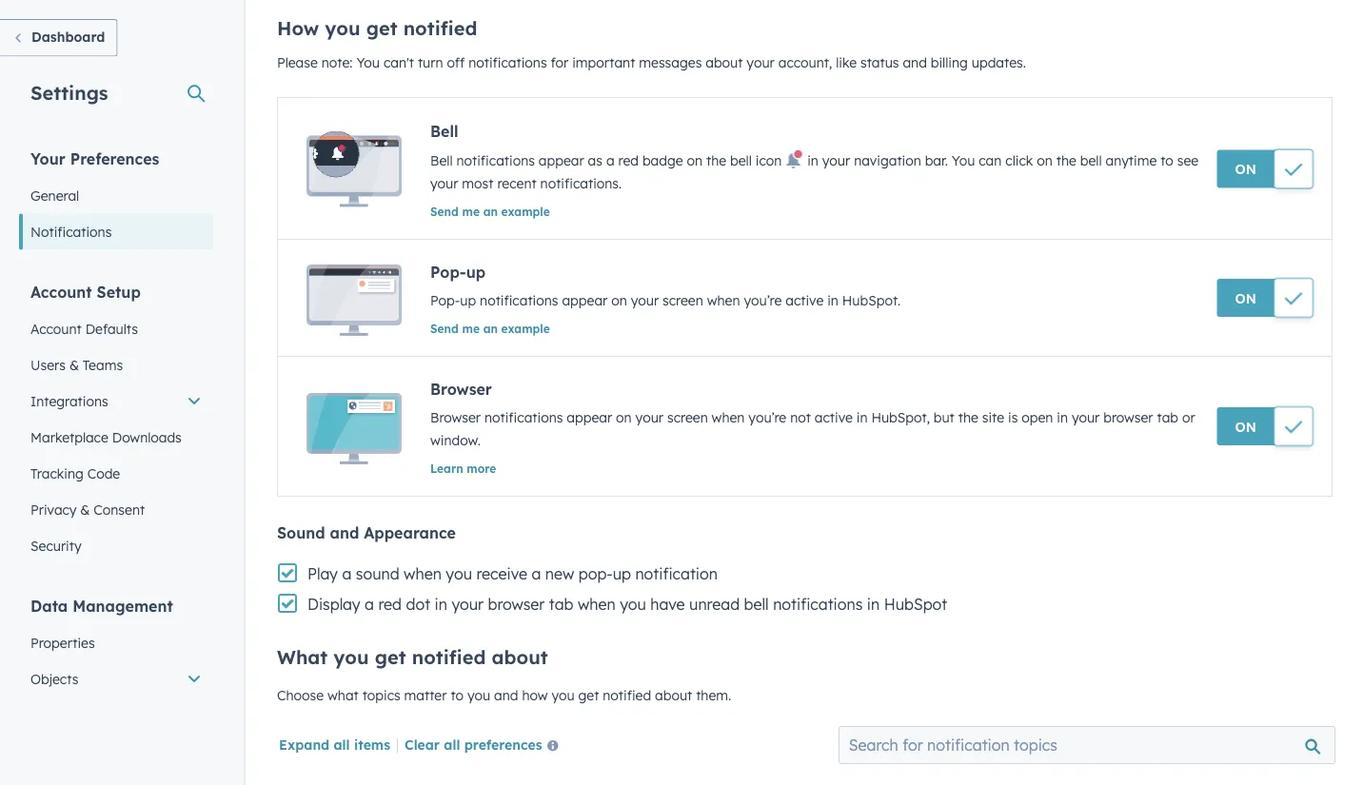Task type: locate. For each thing, give the bounding box(es) containing it.
to left see
[[1161, 152, 1174, 169]]

1 vertical spatial bell
[[430, 152, 453, 169]]

0 vertical spatial pop-
[[430, 263, 466, 282]]

browser inside browser notifications appear on your screen when you're not active in hubspot, but the site is open in your browser tab or window.
[[430, 409, 481, 426]]

how you get notified
[[277, 16, 477, 40]]

on inside browser notifications appear on your screen when you're not active in hubspot, but the site is open in your browser tab or window.
[[616, 409, 632, 426]]

get for what
[[375, 646, 406, 669]]

2 send from the top
[[430, 321, 459, 336]]

1 vertical spatial screen
[[667, 409, 708, 426]]

1 horizontal spatial about
[[655, 687, 692, 704]]

clear
[[405, 736, 440, 753]]

1 vertical spatial example
[[501, 321, 550, 336]]

1 vertical spatial you
[[952, 152, 975, 169]]

pop-
[[430, 263, 466, 282], [430, 292, 460, 309]]

the for badge
[[707, 152, 727, 169]]

2 on from the top
[[1235, 290, 1257, 307]]

up up display a red dot in your browser tab when you have unread bell notifications in hubspot in the bottom of the page
[[613, 565, 631, 584]]

notified left them.
[[603, 687, 651, 704]]

bell left anytime
[[1080, 152, 1102, 169]]

display
[[308, 595, 360, 614]]

appear inside browser notifications appear on your screen when you're not active in hubspot, but the site is open in your browser tab or window.
[[567, 409, 612, 426]]

2 me from the top
[[462, 321, 480, 336]]

please
[[277, 54, 318, 71]]

bell for icon
[[730, 152, 752, 169]]

on for browser
[[1235, 418, 1257, 435]]

bell
[[730, 152, 752, 169], [1080, 152, 1102, 169], [744, 595, 769, 614]]

1 vertical spatial you're
[[749, 409, 787, 426]]

notified
[[403, 16, 477, 40], [412, 646, 486, 669], [603, 687, 651, 704]]

0 horizontal spatial and
[[330, 524, 359, 543]]

0 vertical spatial up
[[466, 263, 486, 282]]

1 horizontal spatial and
[[494, 687, 518, 704]]

active for pop-up
[[786, 292, 824, 309]]

pop-up
[[430, 263, 486, 282]]

1 bell from the top
[[430, 122, 459, 141]]

your
[[747, 54, 775, 71], [822, 152, 851, 169], [430, 175, 458, 192], [631, 292, 659, 309], [636, 409, 664, 426], [1072, 409, 1100, 426], [452, 595, 484, 614]]

tab down new
[[549, 595, 574, 614]]

you're inside browser notifications appear on your screen when you're not active in hubspot, but the site is open in your browser tab or window.
[[749, 409, 787, 426]]

0 horizontal spatial you
[[357, 54, 380, 71]]

1 horizontal spatial you
[[952, 152, 975, 169]]

account for account setup
[[30, 282, 92, 301]]

1 vertical spatial account
[[30, 320, 82, 337]]

in left hubspot,
[[857, 409, 868, 426]]

active left hubspot.
[[786, 292, 824, 309]]

preferences
[[464, 736, 542, 753]]

what you get notified about
[[277, 646, 548, 669]]

send me an example
[[430, 204, 550, 219], [430, 321, 550, 336]]

general
[[30, 187, 79, 204]]

2 vertical spatial on
[[1235, 418, 1257, 435]]

and left how
[[494, 687, 518, 704]]

2 horizontal spatial and
[[903, 54, 927, 71]]

data management element
[[19, 596, 213, 770]]

send down pop-up
[[430, 321, 459, 336]]

Search for notification topics search field
[[839, 726, 1336, 765]]

get for how
[[366, 16, 398, 40]]

1 horizontal spatial to
[[1161, 152, 1174, 169]]

0 vertical spatial get
[[366, 16, 398, 40]]

notifications
[[30, 223, 112, 240]]

0 vertical spatial active
[[786, 292, 824, 309]]

dashboard
[[31, 29, 105, 45]]

2 pop- from the top
[[430, 292, 460, 309]]

& for users
[[69, 357, 79, 373]]

on inside in your navigation bar. you can click on the bell anytime to see your most recent notifications.
[[1037, 152, 1053, 169]]

1 horizontal spatial browser
[[1104, 409, 1154, 426]]

a right 'as'
[[606, 152, 615, 169]]

users & teams link
[[19, 347, 213, 383]]

have
[[651, 595, 685, 614]]

choose what topics matter to you and how you get notified about them.
[[277, 687, 731, 704]]

about right messages
[[706, 54, 743, 71]]

notified up "matter"
[[412, 646, 486, 669]]

in right icon
[[808, 152, 819, 169]]

0 vertical spatial appear
[[539, 152, 584, 169]]

1 vertical spatial browser
[[430, 409, 481, 426]]

bell right unread
[[744, 595, 769, 614]]

1 send me an example from the top
[[430, 204, 550, 219]]

you left the can't
[[357, 54, 380, 71]]

1 example from the top
[[501, 204, 550, 219]]

0 horizontal spatial to
[[451, 687, 464, 704]]

an for pop-up
[[483, 321, 498, 336]]

an down pop-up
[[483, 321, 498, 336]]

1 horizontal spatial tab
[[1157, 409, 1179, 426]]

active right not
[[815, 409, 853, 426]]

or
[[1182, 409, 1196, 426]]

code
[[87, 465, 120, 482]]

0 horizontal spatial &
[[69, 357, 79, 373]]

about
[[706, 54, 743, 71], [492, 646, 548, 669], [655, 687, 692, 704]]

0 vertical spatial an
[[483, 204, 498, 219]]

browser for browser
[[430, 380, 492, 399]]

click
[[1006, 152, 1033, 169]]

how
[[522, 687, 548, 704]]

1 vertical spatial me
[[462, 321, 480, 336]]

navigation
[[854, 152, 921, 169]]

1 vertical spatial tab
[[549, 595, 574, 614]]

2 horizontal spatial about
[[706, 54, 743, 71]]

example for pop-up
[[501, 321, 550, 336]]

send me an example button down pop-up
[[430, 321, 550, 336]]

2 send me an example from the top
[[430, 321, 550, 336]]

0 horizontal spatial the
[[707, 152, 727, 169]]

pop- down pop-up
[[430, 292, 460, 309]]

& inside "link"
[[69, 357, 79, 373]]

1 vertical spatial active
[[815, 409, 853, 426]]

your
[[30, 149, 66, 168]]

0 vertical spatial red
[[618, 152, 639, 169]]

up down the most in the left of the page
[[466, 263, 486, 282]]

2 all from the left
[[444, 736, 460, 753]]

account up "users"
[[30, 320, 82, 337]]

privacy
[[30, 501, 77, 518]]

management
[[73, 597, 173, 616]]

to right "matter"
[[451, 687, 464, 704]]

0 vertical spatial example
[[501, 204, 550, 219]]

0 vertical spatial and
[[903, 54, 927, 71]]

the right click
[[1057, 152, 1077, 169]]

what
[[277, 646, 328, 669]]

you left receive
[[446, 565, 472, 584]]

2 an from the top
[[483, 321, 498, 336]]

2 account from the top
[[30, 320, 82, 337]]

receive
[[477, 565, 527, 584]]

1 vertical spatial send me an example button
[[430, 321, 550, 336]]

to inside in your navigation bar. you can click on the bell anytime to see your most recent notifications.
[[1161, 152, 1174, 169]]

send up pop-up
[[430, 204, 459, 219]]

billing
[[931, 54, 968, 71]]

bell left icon
[[730, 152, 752, 169]]

2 vertical spatial get
[[578, 687, 599, 704]]

1 pop- from the top
[[430, 263, 466, 282]]

browser down play a sound when you receive a new pop-up notification
[[488, 595, 545, 614]]

me down the most in the left of the page
[[462, 204, 480, 219]]

1 all from the left
[[334, 736, 350, 753]]

you right how
[[552, 687, 575, 704]]

tab left or
[[1157, 409, 1179, 426]]

get up topics
[[375, 646, 406, 669]]

1 vertical spatial to
[[451, 687, 464, 704]]

all right the clear
[[444, 736, 460, 753]]

me for bell
[[462, 204, 480, 219]]

recent
[[497, 175, 537, 192]]

1 horizontal spatial red
[[618, 152, 639, 169]]

0 vertical spatial screen
[[663, 292, 703, 309]]

0 vertical spatial browser
[[1104, 409, 1154, 426]]

clear all preferences button
[[405, 735, 566, 758]]

hubspot.
[[842, 292, 901, 309]]

get right how
[[578, 687, 599, 704]]

1 horizontal spatial &
[[80, 501, 90, 518]]

more
[[467, 461, 496, 476]]

1 horizontal spatial the
[[959, 409, 979, 426]]

& right "users"
[[69, 357, 79, 373]]

setup
[[97, 282, 141, 301]]

2 example from the top
[[501, 321, 550, 336]]

learn more button
[[430, 460, 496, 477]]

and right 'sound' in the bottom of the page
[[330, 524, 359, 543]]

you
[[325, 16, 360, 40], [446, 565, 472, 584], [620, 595, 646, 614], [334, 646, 369, 669], [467, 687, 490, 704], [552, 687, 575, 704]]

appear for on
[[567, 409, 612, 426]]

0 vertical spatial browser
[[430, 380, 492, 399]]

bell for anytime
[[1080, 152, 1102, 169]]

0 vertical spatial send
[[430, 204, 459, 219]]

0 vertical spatial &
[[69, 357, 79, 373]]

send me an example button down the most in the left of the page
[[430, 204, 550, 219]]

tab
[[1157, 409, 1179, 426], [549, 595, 574, 614]]

the right but
[[959, 409, 979, 426]]

objects button
[[19, 661, 213, 697]]

1 vertical spatial and
[[330, 524, 359, 543]]

1 vertical spatial notified
[[412, 646, 486, 669]]

0 horizontal spatial browser
[[488, 595, 545, 614]]

send me an example down the most in the left of the page
[[430, 204, 550, 219]]

2 vertical spatial appear
[[567, 409, 612, 426]]

account up account defaults
[[30, 282, 92, 301]]

2 send me an example button from the top
[[430, 321, 550, 336]]

the left icon
[[707, 152, 727, 169]]

expand
[[279, 736, 330, 753]]

up down pop-up
[[460, 292, 476, 309]]

browser left or
[[1104, 409, 1154, 426]]

2 bell from the top
[[430, 152, 453, 169]]

0 vertical spatial to
[[1161, 152, 1174, 169]]

1 me from the top
[[462, 204, 480, 219]]

a
[[606, 152, 615, 169], [342, 565, 352, 584], [532, 565, 541, 584], [365, 595, 374, 614]]

2 vertical spatial up
[[613, 565, 631, 584]]

1 vertical spatial get
[[375, 646, 406, 669]]

1 account from the top
[[30, 282, 92, 301]]

2 horizontal spatial the
[[1057, 152, 1077, 169]]

all left items
[[334, 736, 350, 753]]

& right privacy
[[80, 501, 90, 518]]

screen
[[663, 292, 703, 309], [667, 409, 708, 426]]

turn
[[418, 54, 443, 71]]

1 vertical spatial red
[[378, 595, 402, 614]]

0 vertical spatial me
[[462, 204, 480, 219]]

learn more
[[430, 461, 496, 476]]

new
[[545, 565, 574, 584]]

about left them.
[[655, 687, 692, 704]]

0 vertical spatial account
[[30, 282, 92, 301]]

1 browser from the top
[[430, 380, 492, 399]]

anytime
[[1106, 152, 1157, 169]]

but
[[934, 409, 955, 426]]

1 vertical spatial &
[[80, 501, 90, 518]]

an
[[483, 204, 498, 219], [483, 321, 498, 336]]

red right 'as'
[[618, 152, 639, 169]]

an down the most in the left of the page
[[483, 204, 498, 219]]

1 vertical spatial on
[[1235, 290, 1257, 307]]

1 vertical spatial an
[[483, 321, 498, 336]]

0 vertical spatial send me an example button
[[430, 204, 550, 219]]

0 horizontal spatial tab
[[549, 595, 574, 614]]

1 send me an example button from the top
[[430, 204, 550, 219]]

items
[[354, 736, 390, 753]]

choose
[[277, 687, 324, 704]]

the inside in your navigation bar. you can click on the bell anytime to see your most recent notifications.
[[1057, 152, 1077, 169]]

as
[[588, 152, 603, 169]]

get up the can't
[[366, 16, 398, 40]]

3 on from the top
[[1235, 418, 1257, 435]]

0 vertical spatial on
[[1235, 161, 1257, 178]]

active inside browser notifications appear on your screen when you're not active in hubspot, but the site is open in your browser tab or window.
[[815, 409, 853, 426]]

you up note:
[[325, 16, 360, 40]]

window.
[[430, 432, 481, 449]]

bell notifications appear as a red badge on the bell icon
[[430, 152, 786, 169]]

to
[[1161, 152, 1174, 169], [451, 687, 464, 704]]

and left billing
[[903, 54, 927, 71]]

1 vertical spatial up
[[460, 292, 476, 309]]

send me an example down pop-up
[[430, 321, 550, 336]]

up for pop-up notifications appear on your screen when you're active in hubspot.
[[460, 292, 476, 309]]

0 vertical spatial bell
[[430, 122, 459, 141]]

notified up turn on the top left of the page
[[403, 16, 477, 40]]

browser for browser notifications appear on your screen when you're not active in hubspot, but the site is open in your browser tab or window.
[[430, 409, 481, 426]]

when inside browser notifications appear on your screen when you're not active in hubspot, but the site is open in your browser tab or window.
[[712, 409, 745, 426]]

1 an from the top
[[483, 204, 498, 219]]

0 vertical spatial tab
[[1157, 409, 1179, 426]]

you left can
[[952, 152, 975, 169]]

red left dot at the left of the page
[[378, 595, 402, 614]]

messages
[[639, 54, 702, 71]]

in left hubspot
[[867, 595, 880, 614]]

all inside clear all preferences button
[[444, 736, 460, 753]]

1 horizontal spatial all
[[444, 736, 460, 753]]

1 vertical spatial send me an example
[[430, 321, 550, 336]]

the
[[707, 152, 727, 169], [1057, 152, 1077, 169], [959, 409, 979, 426]]

appear
[[539, 152, 584, 169], [562, 292, 608, 309], [567, 409, 612, 426]]

about up how
[[492, 646, 548, 669]]

1 on from the top
[[1235, 161, 1257, 178]]

account
[[30, 282, 92, 301], [30, 320, 82, 337]]

1 send from the top
[[430, 204, 459, 219]]

0 vertical spatial send me an example
[[430, 204, 550, 219]]

0 vertical spatial notified
[[403, 16, 477, 40]]

notifications.
[[540, 175, 622, 192]]

1 vertical spatial pop-
[[430, 292, 460, 309]]

0 horizontal spatial about
[[492, 646, 548, 669]]

the inside browser notifications appear on your screen when you're not active in hubspot, but the site is open in your browser tab or window.
[[959, 409, 979, 426]]

on
[[1235, 161, 1257, 178], [1235, 290, 1257, 307], [1235, 418, 1257, 435]]

tracking code link
[[19, 456, 213, 492]]

notifications inside browser notifications appear on your screen when you're not active in hubspot, but the site is open in your browser tab or window.
[[485, 409, 563, 426]]

2 vertical spatial and
[[494, 687, 518, 704]]

me down pop-up
[[462, 321, 480, 336]]

1 vertical spatial appear
[[562, 292, 608, 309]]

1 vertical spatial send
[[430, 321, 459, 336]]

1 vertical spatial about
[[492, 646, 548, 669]]

status
[[861, 54, 899, 71]]

properties
[[30, 635, 95, 651]]

you inside in your navigation bar. you can click on the bell anytime to see your most recent notifications.
[[952, 152, 975, 169]]

bell inside in your navigation bar. you can click on the bell anytime to see your most recent notifications.
[[1080, 152, 1102, 169]]

2 browser from the top
[[430, 409, 481, 426]]

0 horizontal spatial all
[[334, 736, 350, 753]]

1 vertical spatial browser
[[488, 595, 545, 614]]

all
[[334, 736, 350, 753], [444, 736, 460, 753]]

browser
[[430, 380, 492, 399], [430, 409, 481, 426]]

send me an example button for bell
[[430, 204, 550, 219]]

pop- down the most in the left of the page
[[430, 263, 466, 282]]



Task type: vqa. For each thing, say whether or not it's contained in the screenshot.
the You
yes



Task type: describe. For each thing, give the bounding box(es) containing it.
data
[[30, 597, 68, 616]]

appear for as
[[539, 152, 584, 169]]

matter
[[404, 687, 447, 704]]

the for click
[[1057, 152, 1077, 169]]

you up what
[[334, 646, 369, 669]]

account setup
[[30, 282, 141, 301]]

browser notifications appear on your screen when you're not active in hubspot, but the site is open in your browser tab or window.
[[430, 409, 1196, 449]]

pop-
[[579, 565, 613, 584]]

security
[[30, 537, 82, 554]]

privacy & consent link
[[19, 492, 213, 528]]

your preferences
[[30, 149, 159, 168]]

updates.
[[972, 54, 1026, 71]]

security link
[[19, 528, 213, 564]]

sound
[[356, 565, 400, 584]]

in left hubspot.
[[828, 292, 839, 309]]

bell for bell notifications appear as a red badge on the bell icon
[[430, 152, 453, 169]]

play
[[308, 565, 338, 584]]

marketplace downloads link
[[19, 419, 213, 456]]

you left have
[[620, 595, 646, 614]]

integrations button
[[19, 383, 213, 419]]

can't
[[384, 54, 414, 71]]

expand all items
[[279, 736, 390, 753]]

bell for bell
[[430, 122, 459, 141]]

on for bell
[[1235, 161, 1257, 178]]

them.
[[696, 687, 731, 704]]

icon
[[756, 152, 782, 169]]

sound
[[277, 524, 325, 543]]

unread
[[689, 595, 740, 614]]

topics
[[362, 687, 401, 704]]

a left new
[[532, 565, 541, 584]]

in right open
[[1057, 409, 1068, 426]]

see
[[1178, 152, 1199, 169]]

tracking code
[[30, 465, 120, 482]]

you up 'clear all preferences'
[[467, 687, 490, 704]]

notified for what you get notified about
[[412, 646, 486, 669]]

privacy & consent
[[30, 501, 145, 518]]

a down sound
[[365, 595, 374, 614]]

tracking
[[30, 465, 84, 482]]

account defaults
[[30, 320, 138, 337]]

notification
[[635, 565, 718, 584]]

dashboard link
[[0, 19, 117, 57]]

settings
[[30, 80, 108, 104]]

send me an example for bell
[[430, 204, 550, 219]]

& for privacy
[[80, 501, 90, 518]]

tab inside browser notifications appear on your screen when you're not active in hubspot, but the site is open in your browser tab or window.
[[1157, 409, 1179, 426]]

what
[[328, 687, 359, 704]]

2 vertical spatial about
[[655, 687, 692, 704]]

is
[[1008, 409, 1018, 426]]

0 vertical spatial you
[[357, 54, 380, 71]]

hubspot
[[884, 595, 948, 614]]

please note: you can't turn off notifications for important messages about your account, like status and billing updates.
[[277, 54, 1026, 71]]

defaults
[[85, 320, 138, 337]]

active for browser
[[815, 409, 853, 426]]

consent
[[94, 501, 145, 518]]

users & teams
[[30, 357, 123, 373]]

integrations
[[30, 393, 108, 409]]

expand all items button
[[279, 736, 390, 753]]

in right dot at the left of the page
[[435, 595, 447, 614]]

how
[[277, 16, 319, 40]]

marketplace
[[30, 429, 108, 446]]

up for pop-up
[[466, 263, 486, 282]]

bar.
[[925, 152, 948, 169]]

an for bell
[[483, 204, 498, 219]]

account setup element
[[19, 281, 213, 564]]

can
[[979, 152, 1002, 169]]

pop- for pop-up
[[430, 263, 466, 282]]

send for bell
[[430, 204, 459, 219]]

pop- for pop-up notifications appear on your screen when you're active in hubspot.
[[430, 292, 460, 309]]

downloads
[[112, 429, 182, 446]]

2 vertical spatial notified
[[603, 687, 651, 704]]

sound and appearance
[[277, 524, 456, 543]]

send for pop-up
[[430, 321, 459, 336]]

most
[[462, 175, 494, 192]]

objects
[[30, 671, 78, 687]]

like
[[836, 54, 857, 71]]

in inside in your navigation bar. you can click on the bell anytime to see your most recent notifications.
[[808, 152, 819, 169]]

important
[[572, 54, 635, 71]]

hubspot,
[[872, 409, 930, 426]]

account for account defaults
[[30, 320, 82, 337]]

send me an example button for pop-up
[[430, 321, 550, 336]]

on for pop-up
[[1235, 290, 1257, 307]]

badge
[[643, 152, 683, 169]]

general link
[[19, 178, 213, 214]]

dot
[[406, 595, 430, 614]]

notified for how you get notified
[[403, 16, 477, 40]]

screen inside browser notifications appear on your screen when you're not active in hubspot, but the site is open in your browser tab or window.
[[667, 409, 708, 426]]

notifications link
[[19, 214, 213, 250]]

learn
[[430, 461, 463, 476]]

account,
[[779, 54, 832, 71]]

clear all preferences
[[405, 736, 542, 753]]

in your navigation bar. you can click on the bell anytime to see your most recent notifications.
[[430, 152, 1199, 192]]

0 vertical spatial you're
[[744, 292, 782, 309]]

marketplace downloads
[[30, 429, 182, 446]]

appearance
[[364, 524, 456, 543]]

account defaults link
[[19, 311, 213, 347]]

me for pop-up
[[462, 321, 480, 336]]

your preferences element
[[19, 148, 213, 250]]

note:
[[322, 54, 353, 71]]

all for clear
[[444, 736, 460, 753]]

a right play
[[342, 565, 352, 584]]

users
[[30, 357, 66, 373]]

not
[[790, 409, 811, 426]]

play a sound when you receive a new pop-up notification
[[308, 565, 718, 584]]

browser inside browser notifications appear on your screen when you're not active in hubspot, but the site is open in your browser tab or window.
[[1104, 409, 1154, 426]]

all for expand
[[334, 736, 350, 753]]

for
[[551, 54, 569, 71]]

teams
[[83, 357, 123, 373]]

send me an example for pop-up
[[430, 321, 550, 336]]

0 vertical spatial about
[[706, 54, 743, 71]]

display a red dot in your browser tab when you have unread bell notifications in hubspot
[[308, 595, 948, 614]]

example for bell
[[501, 204, 550, 219]]

0 horizontal spatial red
[[378, 595, 402, 614]]

open
[[1022, 409, 1053, 426]]



